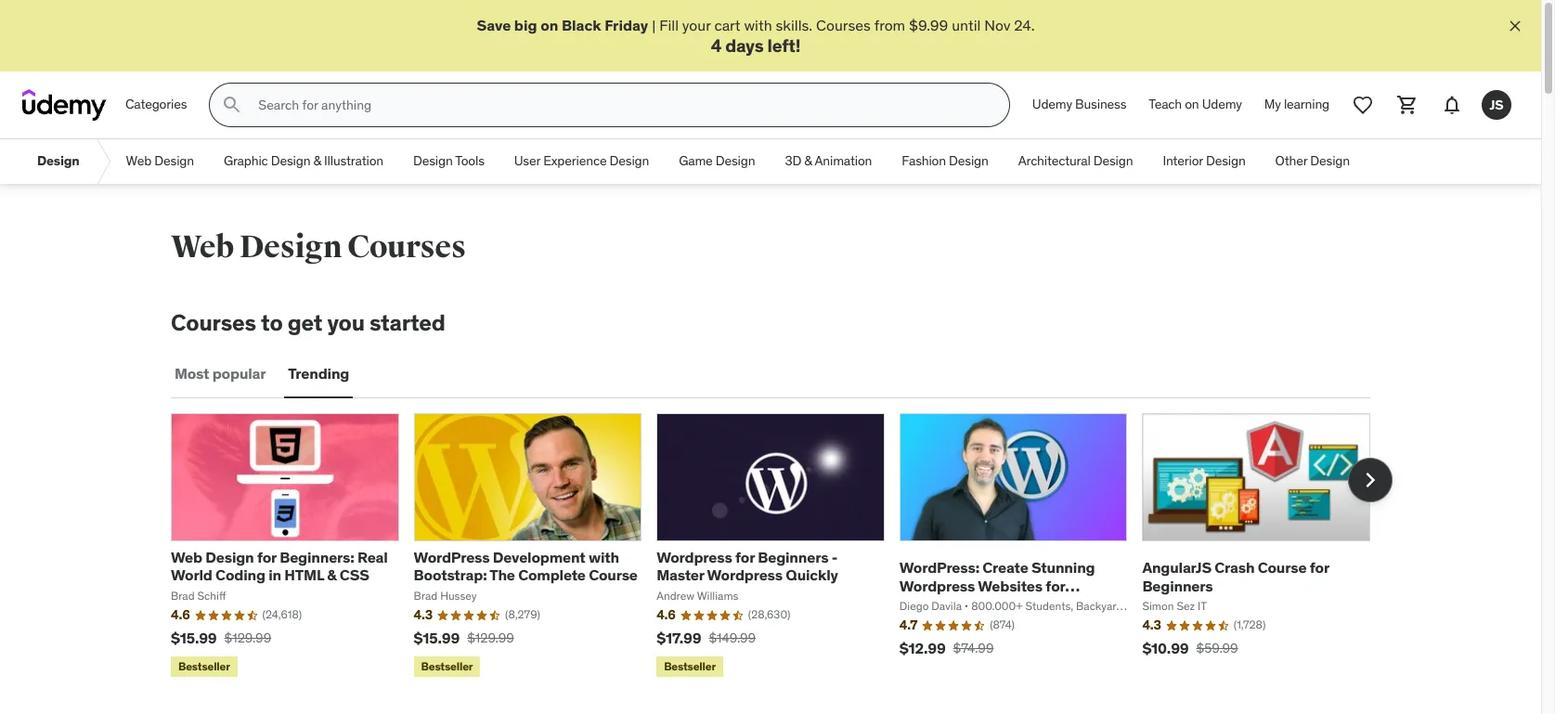 Task type: vqa. For each thing, say whether or not it's contained in the screenshot.
Design Tools 'link'
yes



Task type: describe. For each thing, give the bounding box(es) containing it.
with inside save big on black friday | fill your cart with skills. courses from $9.99 until nov 24. 4 days left!
[[744, 16, 772, 34]]

close image
[[1506, 17, 1525, 35]]

interior
[[1163, 153, 1204, 169]]

wordpress: create stunning wordpress websites for business
[[900, 558, 1095, 613]]

for inside wordpress: create stunning wordpress websites for business
[[1046, 576, 1066, 595]]

my learning link
[[1254, 83, 1341, 127]]

web design
[[126, 153, 194, 169]]

crash
[[1215, 558, 1255, 577]]

game design
[[679, 153, 755, 169]]

design left tools
[[413, 153, 453, 169]]

my learning
[[1265, 96, 1330, 113]]

popular
[[212, 364, 266, 383]]

Search for anything text field
[[255, 89, 987, 121]]

stunning
[[1032, 558, 1095, 577]]

& inside "link"
[[805, 153, 812, 169]]

friday
[[605, 16, 648, 34]]

courses to get you started
[[171, 309, 446, 337]]

shopping cart with 0 items image
[[1397, 94, 1419, 116]]

udemy business
[[1033, 96, 1127, 113]]

3d & animation link
[[770, 139, 887, 184]]

fashion
[[902, 153, 946, 169]]

submit search image
[[221, 94, 244, 116]]

1 horizontal spatial business
[[1076, 96, 1127, 113]]

web design for beginners: real world coding in html & css link
[[171, 548, 388, 584]]

master
[[657, 566, 704, 584]]

for inside web design for beginners: real world coding in html & css
[[257, 548, 277, 567]]

web design for beginners: real world coding in html & css
[[171, 548, 388, 584]]

web for web design
[[126, 153, 151, 169]]

wishlist image
[[1352, 94, 1375, 116]]

3d
[[785, 153, 802, 169]]

get
[[288, 309, 323, 337]]

design for other design
[[1311, 153, 1350, 169]]

design for game design
[[716, 153, 755, 169]]

user experience design
[[514, 153, 649, 169]]

fill
[[660, 16, 679, 34]]

fashion design link
[[887, 139, 1004, 184]]

until
[[952, 16, 981, 34]]

wordpress for beginners - master wordpress quickly
[[657, 548, 838, 584]]

save
[[477, 16, 511, 34]]

black
[[562, 16, 601, 34]]

categories button
[[114, 83, 198, 127]]

on inside save big on black friday | fill your cart with skills. courses from $9.99 until nov 24. 4 days left!
[[541, 16, 559, 34]]

in
[[269, 566, 281, 584]]

web for web design courses
[[171, 228, 234, 267]]

graphic
[[224, 153, 268, 169]]

design tools link
[[398, 139, 499, 184]]

4
[[711, 35, 722, 57]]

coding
[[216, 566, 265, 584]]

on inside teach on udemy link
[[1185, 96, 1200, 113]]

graphic design & illustration
[[224, 153, 384, 169]]

bootstrap:
[[414, 566, 487, 584]]

wordpress
[[414, 548, 490, 567]]

design link
[[22, 139, 94, 184]]

the
[[490, 566, 515, 584]]

24.
[[1014, 16, 1035, 34]]

cart
[[715, 16, 741, 34]]

wordpress development with bootstrap: the complete course link
[[414, 548, 638, 584]]

business inside wordpress: create stunning wordpress websites for business
[[900, 594, 963, 613]]

nov
[[985, 16, 1011, 34]]

game
[[679, 153, 713, 169]]

design tools
[[413, 153, 485, 169]]

carousel element
[[171, 413, 1393, 681]]

-
[[832, 548, 838, 567]]

html
[[285, 566, 324, 584]]

user experience design link
[[499, 139, 664, 184]]

most
[[175, 364, 209, 383]]

animation
[[815, 153, 872, 169]]

wordpress inside wordpress: create stunning wordpress websites for business
[[900, 576, 975, 595]]

left!
[[768, 35, 801, 57]]

$9.99
[[909, 16, 949, 34]]

architectural design link
[[1004, 139, 1148, 184]]

your
[[683, 16, 711, 34]]

architectural design
[[1019, 153, 1133, 169]]

most popular
[[175, 364, 266, 383]]

js link
[[1475, 83, 1519, 127]]

other design link
[[1261, 139, 1365, 184]]

tools
[[455, 153, 485, 169]]

create
[[983, 558, 1029, 577]]

design for web design courses
[[239, 228, 342, 267]]

most popular button
[[171, 352, 270, 397]]

trending button
[[285, 352, 353, 397]]

with inside wordpress development with bootstrap: the complete course
[[589, 548, 619, 567]]



Task type: locate. For each thing, give the bounding box(es) containing it.
1 vertical spatial on
[[1185, 96, 1200, 113]]

experience
[[543, 153, 607, 169]]

wordpress development with bootstrap: the complete course
[[414, 548, 638, 584]]

for inside wordpress for beginners - master wordpress quickly
[[736, 548, 755, 567]]

my
[[1265, 96, 1281, 113]]

courses
[[816, 16, 871, 34], [347, 228, 466, 267], [171, 309, 256, 337]]

2 udemy from the left
[[1202, 96, 1243, 113]]

angularjs crash course for beginners link
[[1143, 558, 1330, 595]]

1 horizontal spatial &
[[327, 566, 337, 584]]

on right teach
[[1185, 96, 1200, 113]]

courses left 'from'
[[816, 16, 871, 34]]

design right game
[[716, 153, 755, 169]]

teach on udemy link
[[1138, 83, 1254, 127]]

0 horizontal spatial business
[[900, 594, 963, 613]]

user
[[514, 153, 541, 169]]

course right complete
[[589, 566, 638, 584]]

interior design
[[1163, 153, 1246, 169]]

0 horizontal spatial with
[[589, 548, 619, 567]]

& inside web design for beginners: real world coding in html & css
[[327, 566, 337, 584]]

beginners:
[[280, 548, 354, 567]]

udemy up architectural
[[1033, 96, 1073, 113]]

udemy
[[1033, 96, 1073, 113], [1202, 96, 1243, 113]]

arrow pointing to subcategory menu links image
[[94, 139, 111, 184]]

0 horizontal spatial course
[[589, 566, 638, 584]]

1 horizontal spatial udemy
[[1202, 96, 1243, 113]]

2 horizontal spatial &
[[805, 153, 812, 169]]

on
[[541, 16, 559, 34], [1185, 96, 1200, 113]]

css
[[340, 566, 369, 584]]

beginners left -
[[758, 548, 829, 567]]

for
[[257, 548, 277, 567], [736, 548, 755, 567], [1310, 558, 1330, 577], [1046, 576, 1066, 595]]

1 horizontal spatial course
[[1258, 558, 1307, 577]]

2 vertical spatial web
[[171, 548, 202, 567]]

design inside web design for beginners: real world coding in html & css
[[206, 548, 254, 567]]

|
[[652, 16, 656, 34]]

2 vertical spatial courses
[[171, 309, 256, 337]]

illustration
[[324, 153, 384, 169]]

learning
[[1284, 96, 1330, 113]]

web
[[126, 153, 151, 169], [171, 228, 234, 267], [171, 548, 202, 567]]

web for web design for beginners: real world coding in html & css
[[171, 548, 202, 567]]

other design
[[1276, 153, 1350, 169]]

complete
[[518, 566, 586, 584]]

0 vertical spatial web
[[126, 153, 151, 169]]

other
[[1276, 153, 1308, 169]]

on right the 'big'
[[541, 16, 559, 34]]

design up the get
[[239, 228, 342, 267]]

course inside angularjs crash course for beginners
[[1258, 558, 1307, 577]]

development
[[493, 548, 586, 567]]

web design courses
[[171, 228, 466, 267]]

courses up most popular
[[171, 309, 256, 337]]

1 horizontal spatial with
[[744, 16, 772, 34]]

for inside angularjs crash course for beginners
[[1310, 558, 1330, 577]]

1 vertical spatial with
[[589, 548, 619, 567]]

web design link
[[111, 139, 209, 184]]

business up the architectural design
[[1076, 96, 1127, 113]]

3d & animation
[[785, 153, 872, 169]]

beginners inside angularjs crash course for beginners
[[1143, 576, 1213, 595]]

categories
[[125, 96, 187, 113]]

websites
[[978, 576, 1043, 595]]

for right crash
[[1310, 558, 1330, 577]]

started
[[370, 309, 446, 337]]

js
[[1490, 96, 1504, 113]]

0 horizontal spatial &
[[313, 153, 321, 169]]

course right crash
[[1258, 558, 1307, 577]]

for right the master
[[736, 548, 755, 567]]

0 horizontal spatial on
[[541, 16, 559, 34]]

design right graphic
[[271, 153, 311, 169]]

business
[[1076, 96, 1127, 113], [900, 594, 963, 613]]

design left in
[[206, 548, 254, 567]]

design for architectural design
[[1094, 153, 1133, 169]]

design right architectural
[[1094, 153, 1133, 169]]

design inside "link"
[[1311, 153, 1350, 169]]

architectural
[[1019, 153, 1091, 169]]

beginners inside wordpress for beginners - master wordpress quickly
[[758, 548, 829, 567]]

you
[[327, 309, 365, 337]]

design for web design for beginners: real world coding in html & css
[[206, 548, 254, 567]]

1 vertical spatial business
[[900, 594, 963, 613]]

1 vertical spatial beginners
[[1143, 576, 1213, 595]]

graphic design & illustration link
[[209, 139, 398, 184]]

from
[[875, 16, 906, 34]]

1 vertical spatial web
[[171, 228, 234, 267]]

notifications image
[[1441, 94, 1464, 116]]

design for web design
[[154, 153, 194, 169]]

for right the "websites"
[[1046, 576, 1066, 595]]

business down 'wordpress:'
[[900, 594, 963, 613]]

1 udemy from the left
[[1033, 96, 1073, 113]]

interior design link
[[1148, 139, 1261, 184]]

& right "3d"
[[805, 153, 812, 169]]

0 horizontal spatial beginners
[[758, 548, 829, 567]]

with
[[744, 16, 772, 34], [589, 548, 619, 567]]

teach
[[1149, 96, 1182, 113]]

course inside wordpress development with bootstrap: the complete course
[[589, 566, 638, 584]]

0 horizontal spatial courses
[[171, 309, 256, 337]]

design right fashion
[[949, 153, 989, 169]]

2 horizontal spatial courses
[[816, 16, 871, 34]]

courses up started
[[347, 228, 466, 267]]

0 vertical spatial with
[[744, 16, 772, 34]]

& left css on the left bottom of page
[[327, 566, 337, 584]]

1 horizontal spatial on
[[1185, 96, 1200, 113]]

quickly
[[786, 566, 838, 584]]

udemy business link
[[1022, 83, 1138, 127]]

1 horizontal spatial beginners
[[1143, 576, 1213, 595]]

save big on black friday | fill your cart with skills. courses from $9.99 until nov 24. 4 days left!
[[477, 16, 1035, 57]]

udemy image
[[22, 89, 107, 121]]

design down categories dropdown button
[[154, 153, 194, 169]]

0 vertical spatial on
[[541, 16, 559, 34]]

design right interior
[[1206, 153, 1246, 169]]

game design link
[[664, 139, 770, 184]]

wordpress: create stunning wordpress websites for business link
[[900, 558, 1095, 613]]

next image
[[1356, 465, 1386, 495]]

big
[[514, 16, 537, 34]]

design for fashion design
[[949, 153, 989, 169]]

0 horizontal spatial udemy
[[1033, 96, 1073, 113]]

design for interior design
[[1206, 153, 1246, 169]]

beginners left crash
[[1143, 576, 1213, 595]]

beginners
[[758, 548, 829, 567], [1143, 576, 1213, 595]]

& left the illustration
[[313, 153, 321, 169]]

with up days
[[744, 16, 772, 34]]

design left arrow pointing to subcategory menu links image
[[37, 153, 80, 169]]

world
[[171, 566, 212, 584]]

to
[[261, 309, 283, 337]]

with right complete
[[589, 548, 619, 567]]

0 vertical spatial business
[[1076, 96, 1127, 113]]

days
[[725, 35, 764, 57]]

0 vertical spatial beginners
[[758, 548, 829, 567]]

design for graphic design & illustration
[[271, 153, 311, 169]]

fashion design
[[902, 153, 989, 169]]

trending
[[288, 364, 349, 383]]

for left html
[[257, 548, 277, 567]]

courses inside save big on black friday | fill your cart with skills. courses from $9.99 until nov 24. 4 days left!
[[816, 16, 871, 34]]

design right other
[[1311, 153, 1350, 169]]

design
[[37, 153, 80, 169], [154, 153, 194, 169], [271, 153, 311, 169], [413, 153, 453, 169], [610, 153, 649, 169], [716, 153, 755, 169], [949, 153, 989, 169], [1094, 153, 1133, 169], [1206, 153, 1246, 169], [1311, 153, 1350, 169], [239, 228, 342, 267], [206, 548, 254, 567]]

design right experience
[[610, 153, 649, 169]]

1 horizontal spatial courses
[[347, 228, 466, 267]]

wordpress for beginners - master wordpress quickly link
[[657, 548, 838, 584]]

real
[[358, 548, 388, 567]]

angularjs crash course for beginners
[[1143, 558, 1330, 595]]

skills.
[[776, 16, 813, 34]]

wordpress:
[[900, 558, 980, 577]]

udemy left my
[[1202, 96, 1243, 113]]

angularjs
[[1143, 558, 1212, 577]]

0 vertical spatial courses
[[816, 16, 871, 34]]

wordpress
[[657, 548, 732, 567], [707, 566, 783, 584], [900, 576, 975, 595]]

teach on udemy
[[1149, 96, 1243, 113]]

web inside web design for beginners: real world coding in html & css
[[171, 548, 202, 567]]

1 vertical spatial courses
[[347, 228, 466, 267]]



